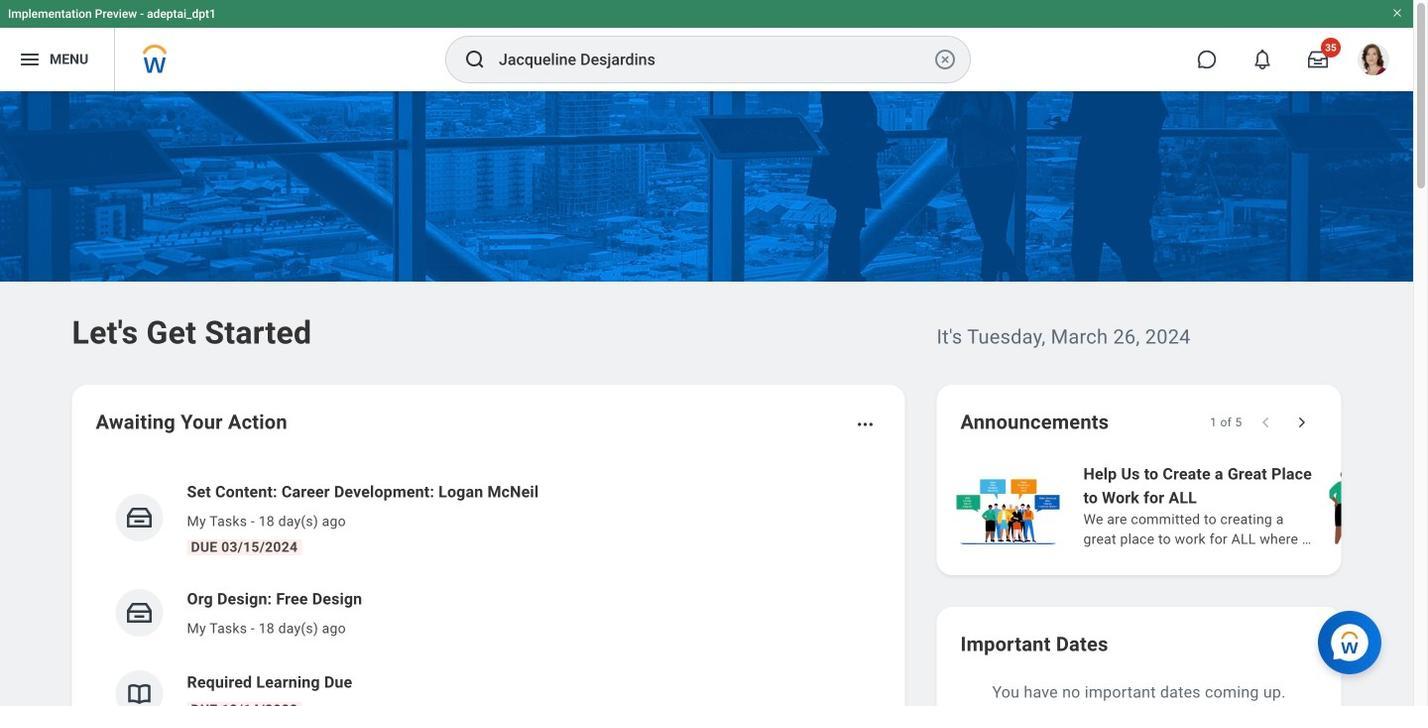 Task type: vqa. For each thing, say whether or not it's contained in the screenshot.
list
yes



Task type: describe. For each thing, give the bounding box(es) containing it.
1 horizontal spatial list
[[953, 460, 1428, 551]]

justify image
[[18, 48, 42, 71]]

chevron right small image
[[1292, 413, 1312, 432]]

0 horizontal spatial list
[[96, 464, 881, 706]]

x circle image
[[933, 48, 957, 71]]



Task type: locate. For each thing, give the bounding box(es) containing it.
related actions image
[[855, 415, 875, 434]]

inbox image
[[124, 598, 154, 628]]

status
[[1210, 415, 1242, 430]]

banner
[[0, 0, 1413, 91]]

profile logan mcneil image
[[1358, 44, 1389, 79]]

Search Workday  search field
[[499, 38, 929, 81]]

list
[[953, 460, 1428, 551], [96, 464, 881, 706]]

main content
[[0, 91, 1428, 706]]

book open image
[[124, 679, 154, 706]]

notifications large image
[[1253, 50, 1272, 69]]

search image
[[463, 48, 487, 71]]

close environment banner image
[[1391, 7, 1403, 19]]

inbox image
[[124, 503, 154, 533]]

chevron left small image
[[1256, 413, 1276, 432]]

inbox large image
[[1308, 50, 1328, 69]]



